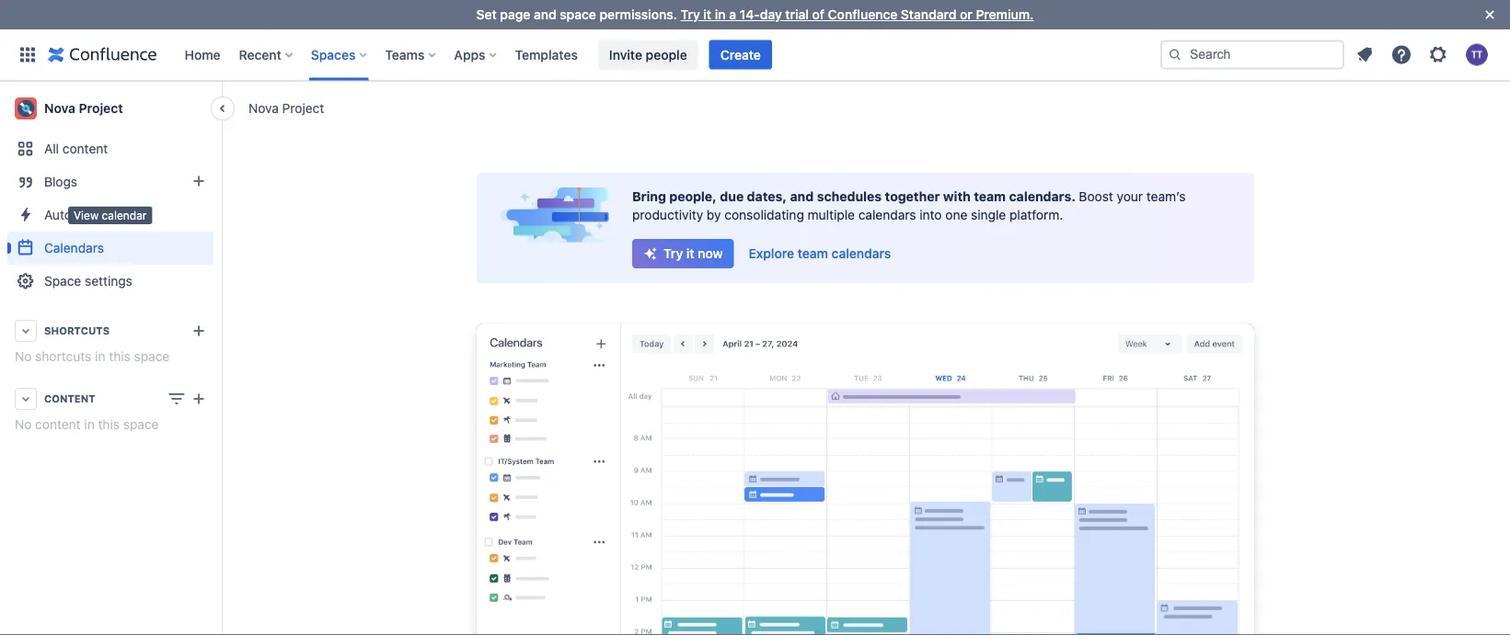 Task type: locate. For each thing, give the bounding box(es) containing it.
nova project
[[248, 100, 324, 115], [44, 101, 123, 116]]

no
[[15, 349, 32, 364], [15, 417, 32, 432]]

view
[[74, 209, 99, 222]]

nova down recent dropdown button in the left of the page
[[248, 100, 279, 115]]

space
[[560, 7, 596, 22], [134, 349, 170, 364], [123, 417, 159, 432]]

0 horizontal spatial project
[[79, 101, 123, 116]]

in down content
[[84, 417, 95, 432]]

1 vertical spatial space
[[134, 349, 170, 364]]

1 project from the left
[[282, 100, 324, 115]]

nova project link down recent dropdown button in the left of the page
[[248, 99, 324, 117]]

project
[[282, 100, 324, 115], [79, 101, 123, 116]]

shortcuts
[[35, 349, 91, 364]]

1 horizontal spatial nova project
[[248, 100, 324, 115]]

explore team calendars link
[[738, 239, 902, 269]]

one
[[945, 208, 967, 223]]

view calendar
[[74, 209, 147, 222]]

it left now
[[686, 246, 694, 261]]

0 horizontal spatial nova project link
[[7, 90, 213, 127]]

project down spaces
[[282, 100, 324, 115]]

change view image
[[166, 388, 188, 410]]

1 vertical spatial no
[[15, 417, 32, 432]]

0 vertical spatial team
[[974, 189, 1006, 204]]

nova project down recent dropdown button in the left of the page
[[248, 100, 324, 115]]

shortcuts button
[[7, 315, 213, 348]]

in left a
[[715, 7, 726, 22]]

bring people, due dates, and schedules together with team calendars.
[[632, 189, 1079, 204]]

content right all
[[62, 141, 108, 156]]

or
[[960, 7, 972, 22]]

schedules
[[817, 189, 882, 204]]

add shortcut image
[[188, 320, 210, 342]]

and up "multiple"
[[790, 189, 814, 204]]

try
[[681, 7, 700, 22], [663, 246, 683, 261]]

no down content dropdown button
[[15, 417, 32, 432]]

in down shortcuts dropdown button
[[95, 349, 105, 364]]

bring
[[632, 189, 666, 204]]

0 horizontal spatial team
[[798, 246, 828, 261]]

Search field
[[1160, 40, 1344, 69]]

dates,
[[747, 189, 787, 204]]

automation link
[[7, 199, 213, 232]]

0 vertical spatial this
[[109, 349, 130, 364]]

banner
[[0, 29, 1510, 81]]

team up the single in the top of the page
[[974, 189, 1006, 204]]

2 vertical spatial in
[[84, 417, 95, 432]]

1 horizontal spatial nova
[[248, 100, 279, 115]]

1 horizontal spatial in
[[95, 349, 105, 364]]

space settings link
[[7, 265, 213, 298]]

2 vertical spatial space
[[123, 417, 159, 432]]

0 horizontal spatial it
[[686, 246, 694, 261]]

content button
[[7, 383, 213, 416]]

0 horizontal spatial in
[[84, 417, 95, 432]]

1 vertical spatial team
[[798, 246, 828, 261]]

nova project link
[[7, 90, 213, 127], [248, 99, 324, 117]]

space down shortcuts dropdown button
[[134, 349, 170, 364]]

due
[[720, 189, 744, 204]]

space element
[[0, 81, 221, 636]]

recent
[[239, 47, 281, 62]]

1 horizontal spatial it
[[703, 7, 711, 22]]

space down content dropdown button
[[123, 417, 159, 432]]

0 vertical spatial and
[[534, 7, 556, 22]]

calendars
[[858, 208, 916, 223], [832, 246, 891, 261]]

try left now
[[663, 246, 683, 261]]

2 no from the top
[[15, 417, 32, 432]]

1 vertical spatial this
[[98, 417, 120, 432]]

confluence image
[[48, 44, 157, 66], [48, 44, 157, 66]]

it left a
[[703, 7, 711, 22]]

team
[[974, 189, 1006, 204], [798, 246, 828, 261]]

boost your team's productivity by consolidating multiple calendars into one single platform.
[[632, 189, 1186, 223]]

page
[[500, 7, 530, 22]]

0 vertical spatial calendars
[[858, 208, 916, 223]]

1 horizontal spatial and
[[790, 189, 814, 204]]

1 nova project from the left
[[248, 100, 324, 115]]

calendars down together
[[858, 208, 916, 223]]

blogs link
[[7, 166, 213, 199]]

1 no from the top
[[15, 349, 32, 364]]

content
[[62, 141, 108, 156], [35, 417, 81, 432]]

this down shortcuts dropdown button
[[109, 349, 130, 364]]

0 horizontal spatial nova project
[[44, 101, 123, 116]]

calendars down "multiple"
[[832, 246, 891, 261]]

together
[[885, 189, 940, 204]]

into
[[920, 208, 942, 223]]

no left shortcuts at the bottom left
[[15, 349, 32, 364]]

1 horizontal spatial project
[[282, 100, 324, 115]]

try left a
[[681, 7, 700, 22]]

space up 'global' element
[[560, 7, 596, 22]]

this down content dropdown button
[[98, 417, 120, 432]]

nova project up all content
[[44, 101, 123, 116]]

by
[[707, 208, 721, 223]]

0 vertical spatial in
[[715, 7, 726, 22]]

1 vertical spatial in
[[95, 349, 105, 364]]

help icon image
[[1390, 44, 1413, 66]]

0 vertical spatial space
[[560, 7, 596, 22]]

calendar
[[102, 209, 147, 222]]

settings icon image
[[1427, 44, 1449, 66]]

content down content
[[35, 417, 81, 432]]

and right the page
[[534, 7, 556, 22]]

single
[[971, 208, 1006, 223]]

create a blog image
[[188, 170, 210, 192]]

and
[[534, 7, 556, 22], [790, 189, 814, 204]]

1 vertical spatial try
[[663, 246, 683, 261]]

create a page image
[[188, 388, 210, 410]]

explore
[[749, 246, 794, 261]]

space settings
[[44, 274, 132, 289]]

consolidating
[[725, 208, 804, 223]]

confluence
[[828, 7, 897, 22]]

project up all content link
[[79, 101, 123, 116]]

space for no content in this space
[[123, 417, 159, 432]]

content for all
[[62, 141, 108, 156]]

global element
[[11, 29, 1157, 81]]

nova up all
[[44, 101, 75, 116]]

create link
[[709, 40, 772, 69]]

this for content
[[98, 417, 120, 432]]

0 vertical spatial it
[[703, 7, 711, 22]]

in
[[715, 7, 726, 22], [95, 349, 105, 364], [84, 417, 95, 432]]

invite people button
[[598, 40, 698, 69]]

team calendar image image
[[466, 320, 1265, 636]]

0 horizontal spatial nova
[[44, 101, 75, 116]]

1 vertical spatial content
[[35, 417, 81, 432]]

people,
[[669, 189, 717, 204]]

2 project from the left
[[79, 101, 123, 116]]

your
[[1117, 189, 1143, 204]]

nova
[[248, 100, 279, 115], [44, 101, 75, 116]]

2 nova from the left
[[44, 101, 75, 116]]

it
[[703, 7, 711, 22], [686, 246, 694, 261]]

search image
[[1168, 47, 1182, 62]]

teams button
[[379, 40, 443, 69]]

this
[[109, 349, 130, 364], [98, 417, 120, 432]]

2 horizontal spatial in
[[715, 7, 726, 22]]

0 vertical spatial content
[[62, 141, 108, 156]]

nova project link up all content link
[[7, 90, 213, 127]]

team right 'explore'
[[798, 246, 828, 261]]

0 vertical spatial no
[[15, 349, 32, 364]]

2 nova project from the left
[[44, 101, 123, 116]]

content
[[44, 393, 95, 405]]



Task type: vqa. For each thing, say whether or not it's contained in the screenshot.
Team'S
yes



Task type: describe. For each thing, give the bounding box(es) containing it.
explore team calendars
[[749, 246, 891, 261]]

recent button
[[233, 40, 300, 69]]

in for no content in this space
[[84, 417, 95, 432]]

teams
[[385, 47, 425, 62]]

spaces
[[311, 47, 356, 62]]

templates link
[[509, 40, 583, 69]]

0 horizontal spatial and
[[534, 7, 556, 22]]

all content link
[[7, 133, 213, 166]]

this for shortcuts
[[109, 349, 130, 364]]

banner containing home
[[0, 29, 1510, 81]]

permissions.
[[600, 7, 677, 22]]

invite
[[609, 47, 642, 62]]

settings
[[85, 274, 132, 289]]

team's
[[1146, 189, 1186, 204]]

automation
[[44, 208, 112, 223]]

productivity
[[632, 208, 703, 223]]

trial
[[785, 7, 809, 22]]

day
[[760, 7, 782, 22]]

multiple
[[808, 208, 855, 223]]

try it in a 14-day trial of confluence standard or premium. link
[[681, 7, 1034, 22]]

try it now link
[[632, 239, 734, 269]]

invite people
[[609, 47, 687, 62]]

no for no content in this space
[[15, 417, 32, 432]]

boost
[[1079, 189, 1113, 204]]

project inside space element
[[79, 101, 123, 116]]

nova inside space element
[[44, 101, 75, 116]]

blogs
[[44, 174, 77, 190]]

space for no shortcuts in this space
[[134, 349, 170, 364]]

your profile and preferences image
[[1466, 44, 1488, 66]]

standard
[[901, 7, 956, 22]]

appswitcher icon image
[[17, 44, 39, 66]]

nova project link inside space element
[[7, 90, 213, 127]]

premium.
[[976, 7, 1034, 22]]

spaces button
[[305, 40, 374, 69]]

close image
[[1479, 4, 1501, 26]]

people
[[646, 47, 687, 62]]

calendars.
[[1009, 189, 1076, 204]]

1 vertical spatial calendars
[[832, 246, 891, 261]]

of
[[812, 7, 825, 22]]

1 nova from the left
[[248, 100, 279, 115]]

templates
[[515, 47, 578, 62]]

space
[[44, 274, 81, 289]]

no shortcuts in this space
[[15, 349, 170, 364]]

1 vertical spatial and
[[790, 189, 814, 204]]

set
[[476, 7, 497, 22]]

calendars
[[44, 241, 104, 256]]

in for no shortcuts in this space
[[95, 349, 105, 364]]

notification icon image
[[1354, 44, 1376, 66]]

1 vertical spatial it
[[686, 246, 694, 261]]

apps
[[454, 47, 485, 62]]

1 horizontal spatial nova project link
[[248, 99, 324, 117]]

home
[[185, 47, 220, 62]]

content for no
[[35, 417, 81, 432]]

no content in this space
[[15, 417, 159, 432]]

nova project inside space element
[[44, 101, 123, 116]]

14-
[[740, 7, 760, 22]]

no for no shortcuts in this space
[[15, 349, 32, 364]]

with
[[943, 189, 971, 204]]

shortcuts
[[44, 325, 110, 337]]

create
[[720, 47, 761, 62]]

set page and space permissions. try it in a 14-day trial of confluence standard or premium.
[[476, 7, 1034, 22]]

1 horizontal spatial team
[[974, 189, 1006, 204]]

a
[[729, 7, 736, 22]]

home link
[[179, 40, 226, 69]]

now
[[698, 246, 723, 261]]

try it now
[[663, 246, 723, 261]]

0 vertical spatial try
[[681, 7, 700, 22]]

calendars link
[[7, 232, 213, 265]]

apps button
[[449, 40, 504, 69]]

calendars inside boost your team's productivity by consolidating multiple calendars into one single platform.
[[858, 208, 916, 223]]

platform.
[[1010, 208, 1063, 223]]

all content
[[44, 141, 108, 156]]

all
[[44, 141, 59, 156]]



